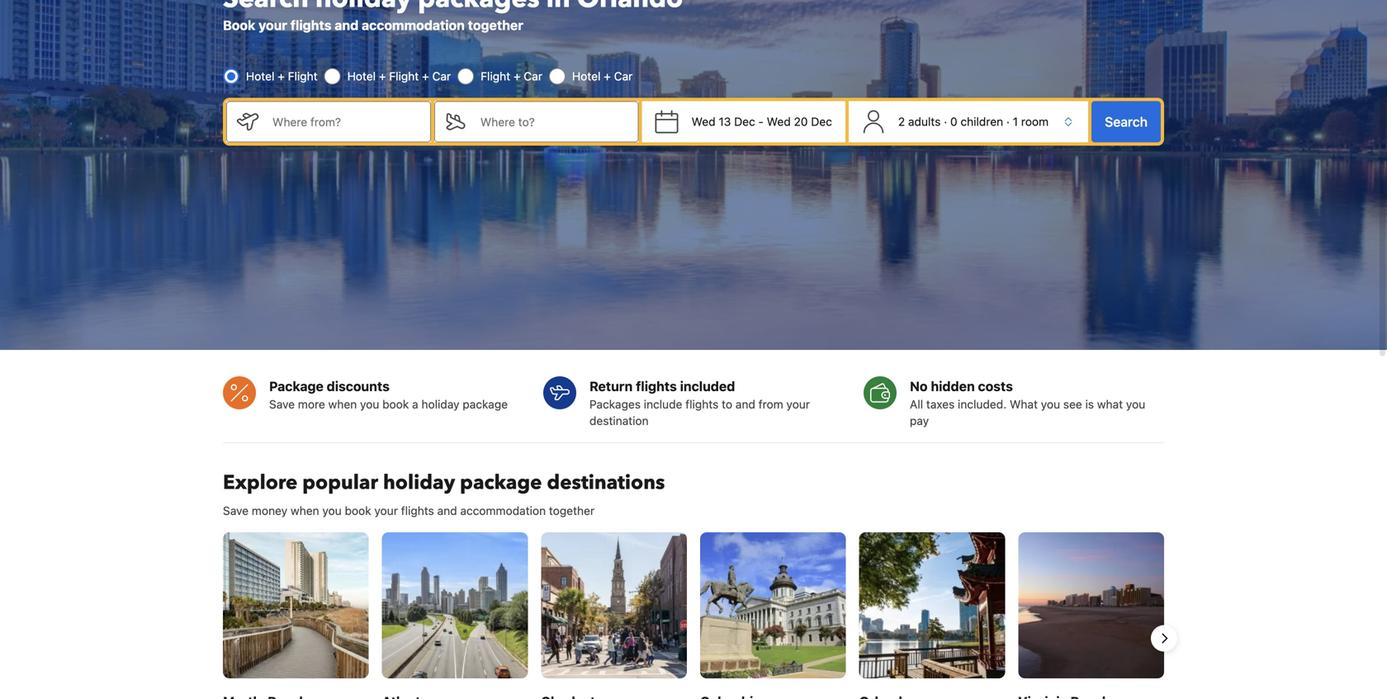 Task type: describe. For each thing, give the bounding box(es) containing it.
hotel + car
[[572, 70, 633, 83]]

2 adults · 0 children · 1 room
[[898, 115, 1049, 129]]

destination
[[590, 414, 649, 428]]

package discounts save more when you book a holiday package
[[269, 379, 508, 411]]

flight for hotel + flight + car
[[389, 70, 419, 83]]

include
[[644, 398, 682, 411]]

together inside explore popular holiday package destinations save money when you book your flights and accommodation together
[[549, 504, 595, 518]]

to
[[722, 398, 732, 411]]

1 · from the left
[[944, 115, 947, 129]]

2 · from the left
[[1007, 115, 1010, 129]]

holiday inside explore popular holiday package destinations save money when you book your flights and accommodation together
[[383, 470, 455, 497]]

next image
[[1154, 629, 1174, 649]]

more
[[298, 398, 325, 411]]

your inside explore popular holiday package destinations save money when you book your flights and accommodation together
[[374, 504, 398, 518]]

book
[[223, 18, 255, 33]]

no
[[910, 379, 928, 394]]

2 dec from the left
[[811, 115, 832, 129]]

book your flights and accommodation together
[[223, 18, 523, 33]]

flights inside explore popular holiday package destinations save money when you book your flights and accommodation together
[[401, 504, 434, 518]]

package inside package discounts save more when you book a holiday package
[[463, 398, 508, 411]]

package inside explore popular holiday package destinations save money when you book your flights and accommodation together
[[460, 470, 542, 497]]

money
[[252, 504, 288, 518]]

children
[[961, 115, 1003, 129]]

you right what
[[1126, 398, 1146, 411]]

search
[[1105, 114, 1148, 130]]

you inside package discounts save more when you book a holiday package
[[360, 398, 379, 411]]

hotel for hotel + flight + car
[[347, 70, 376, 83]]

all
[[910, 398, 923, 411]]

hotel for hotel + flight
[[246, 70, 275, 83]]

popular
[[302, 470, 378, 497]]

included.
[[958, 398, 1007, 411]]

holiday inside package discounts save more when you book a holiday package
[[422, 398, 460, 411]]

1
[[1013, 115, 1018, 129]]

+ for hotel + flight + car
[[379, 70, 386, 83]]

costs
[[978, 379, 1013, 394]]

book inside explore popular holiday package destinations save money when you book your flights and accommodation together
[[345, 504, 371, 518]]

-
[[758, 115, 764, 129]]

return
[[590, 379, 633, 394]]

wed 13 dec - wed 20 dec
[[692, 115, 832, 129]]

is
[[1085, 398, 1094, 411]]

flight + car
[[481, 70, 543, 83]]

car for flight + car
[[524, 70, 543, 83]]

car for hotel + car
[[614, 70, 633, 83]]

flight for hotel + flight
[[288, 70, 318, 83]]

search button
[[1092, 101, 1161, 143]]

Where to? field
[[467, 101, 639, 143]]

discounts
[[327, 379, 390, 394]]

3 + from the left
[[422, 70, 429, 83]]

return flights included packages include flights to and from your destination
[[590, 379, 810, 428]]

0 horizontal spatial together
[[468, 18, 523, 33]]

Where from? field
[[259, 101, 431, 143]]

+ for flight + car
[[514, 70, 521, 83]]

and inside explore popular holiday package destinations save money when you book your flights and accommodation together
[[437, 504, 457, 518]]



Task type: locate. For each thing, give the bounding box(es) containing it.
1 horizontal spatial together
[[549, 504, 595, 518]]

you down "discounts"
[[360, 398, 379, 411]]

packages
[[590, 398, 641, 411]]

hotel up where from? field
[[347, 70, 376, 83]]

1 vertical spatial accommodation
[[460, 504, 546, 518]]

no hidden costs all taxes included. what you see is what you pay
[[910, 379, 1146, 428]]

1 horizontal spatial save
[[269, 398, 295, 411]]

flight up where from? field
[[288, 70, 318, 83]]

1 horizontal spatial ·
[[1007, 115, 1010, 129]]

2 car from the left
[[524, 70, 543, 83]]

wed right -
[[767, 115, 791, 129]]

0 vertical spatial and
[[335, 18, 359, 33]]

explore popular holiday package destinations save money when you book your flights and accommodation together
[[223, 470, 665, 518]]

hidden
[[931, 379, 975, 394]]

you inside explore popular holiday package destinations save money when you book your flights and accommodation together
[[322, 504, 342, 518]]

1 wed from the left
[[692, 115, 716, 129]]

1 horizontal spatial car
[[524, 70, 543, 83]]

a
[[412, 398, 418, 411]]

car
[[432, 70, 451, 83], [524, 70, 543, 83], [614, 70, 633, 83]]

13
[[719, 115, 731, 129]]

when
[[328, 398, 357, 411], [291, 504, 319, 518]]

0 horizontal spatial and
[[335, 18, 359, 33]]

0 horizontal spatial book
[[345, 504, 371, 518]]

· left 1
[[1007, 115, 1010, 129]]

hotel down book
[[246, 70, 275, 83]]

your
[[259, 18, 287, 33], [787, 398, 810, 411], [374, 504, 398, 518]]

hotel + flight
[[246, 70, 318, 83]]

0 horizontal spatial dec
[[734, 115, 755, 129]]

holiday
[[422, 398, 460, 411], [383, 470, 455, 497]]

0 horizontal spatial car
[[432, 70, 451, 83]]

1 vertical spatial save
[[223, 504, 249, 518]]

1 horizontal spatial wed
[[767, 115, 791, 129]]

4 + from the left
[[514, 70, 521, 83]]

save inside package discounts save more when you book a holiday package
[[269, 398, 295, 411]]

accommodation
[[362, 18, 465, 33], [460, 504, 546, 518]]

1 car from the left
[[432, 70, 451, 83]]

2 horizontal spatial hotel
[[572, 70, 601, 83]]

pay
[[910, 414, 929, 428]]

together down destinations
[[549, 504, 595, 518]]

2 flight from the left
[[389, 70, 419, 83]]

1 vertical spatial when
[[291, 504, 319, 518]]

0 vertical spatial save
[[269, 398, 295, 411]]

taxes
[[926, 398, 955, 411]]

your down popular
[[374, 504, 398, 518]]

save left the money
[[223, 504, 249, 518]]

0 vertical spatial your
[[259, 18, 287, 33]]

flight up where to? field
[[481, 70, 510, 83]]

wed left 13
[[692, 115, 716, 129]]

0 vertical spatial holiday
[[422, 398, 460, 411]]

1 horizontal spatial your
[[374, 504, 398, 518]]

adults
[[908, 115, 941, 129]]

accommodation inside explore popular holiday package destinations save money when you book your flights and accommodation together
[[460, 504, 546, 518]]

1 horizontal spatial and
[[437, 504, 457, 518]]

your inside 'return flights included packages include flights to and from your destination'
[[787, 398, 810, 411]]

5 + from the left
[[604, 70, 611, 83]]

explore popular holiday package destinations region
[[210, 533, 1178, 699]]

1 flight from the left
[[288, 70, 318, 83]]

flight
[[288, 70, 318, 83], [389, 70, 419, 83], [481, 70, 510, 83]]

dec right 20
[[811, 115, 832, 129]]

2 horizontal spatial car
[[614, 70, 633, 83]]

2 horizontal spatial and
[[736, 398, 755, 411]]

when right the money
[[291, 504, 319, 518]]

·
[[944, 115, 947, 129], [1007, 115, 1010, 129]]

package
[[463, 398, 508, 411], [460, 470, 542, 497]]

hotel + flight + car
[[347, 70, 451, 83]]

0
[[950, 115, 958, 129]]

0 horizontal spatial hotel
[[246, 70, 275, 83]]

what
[[1097, 398, 1123, 411]]

0 vertical spatial together
[[468, 18, 523, 33]]

0 vertical spatial when
[[328, 398, 357, 411]]

flights
[[290, 18, 332, 33], [636, 379, 677, 394], [686, 398, 719, 411], [401, 504, 434, 518]]

2 wed from the left
[[767, 115, 791, 129]]

0 vertical spatial accommodation
[[362, 18, 465, 33]]

your right book
[[259, 18, 287, 33]]

· left the 0
[[944, 115, 947, 129]]

from
[[759, 398, 783, 411]]

explore
[[223, 470, 298, 497]]

1 vertical spatial and
[[736, 398, 755, 411]]

and inside 'return flights included packages include flights to and from your destination'
[[736, 398, 755, 411]]

2 horizontal spatial flight
[[481, 70, 510, 83]]

2 vertical spatial your
[[374, 504, 398, 518]]

and
[[335, 18, 359, 33], [736, 398, 755, 411], [437, 504, 457, 518]]

0 vertical spatial book
[[382, 398, 409, 411]]

package
[[269, 379, 324, 394]]

1 horizontal spatial flight
[[389, 70, 419, 83]]

+ for hotel + car
[[604, 70, 611, 83]]

book inside package discounts save more when you book a holiday package
[[382, 398, 409, 411]]

+
[[278, 70, 285, 83], [379, 70, 386, 83], [422, 70, 429, 83], [514, 70, 521, 83], [604, 70, 611, 83]]

together
[[468, 18, 523, 33], [549, 504, 595, 518]]

1 vertical spatial book
[[345, 504, 371, 518]]

1 horizontal spatial hotel
[[347, 70, 376, 83]]

2 horizontal spatial your
[[787, 398, 810, 411]]

dec
[[734, 115, 755, 129], [811, 115, 832, 129]]

3 flight from the left
[[481, 70, 510, 83]]

included
[[680, 379, 735, 394]]

you down popular
[[322, 504, 342, 518]]

0 horizontal spatial save
[[223, 504, 249, 518]]

hotel up where to? field
[[572, 70, 601, 83]]

1 vertical spatial holiday
[[383, 470, 455, 497]]

when inside package discounts save more when you book a holiday package
[[328, 398, 357, 411]]

20
[[794, 115, 808, 129]]

0 horizontal spatial your
[[259, 18, 287, 33]]

3 hotel from the left
[[572, 70, 601, 83]]

save
[[269, 398, 295, 411], [223, 504, 249, 518]]

+ for hotel + flight
[[278, 70, 285, 83]]

together up flight + car
[[468, 18, 523, 33]]

when inside explore popular holiday package destinations save money when you book your flights and accommodation together
[[291, 504, 319, 518]]

0 horizontal spatial when
[[291, 504, 319, 518]]

1 horizontal spatial book
[[382, 398, 409, 411]]

book left a
[[382, 398, 409, 411]]

1 hotel from the left
[[246, 70, 275, 83]]

holiday down a
[[383, 470, 455, 497]]

0 horizontal spatial wed
[[692, 115, 716, 129]]

2 vertical spatial and
[[437, 504, 457, 518]]

2 hotel from the left
[[347, 70, 376, 83]]

book
[[382, 398, 409, 411], [345, 504, 371, 518]]

1 dec from the left
[[734, 115, 755, 129]]

wed
[[692, 115, 716, 129], [767, 115, 791, 129]]

flight down book your flights and accommodation together
[[389, 70, 419, 83]]

save down 'package' in the bottom left of the page
[[269, 398, 295, 411]]

0 vertical spatial package
[[463, 398, 508, 411]]

you left see
[[1041, 398, 1060, 411]]

1 horizontal spatial when
[[328, 398, 357, 411]]

2
[[898, 115, 905, 129]]

you
[[360, 398, 379, 411], [1041, 398, 1060, 411], [1126, 398, 1146, 411], [322, 504, 342, 518]]

dec left -
[[734, 115, 755, 129]]

3 car from the left
[[614, 70, 633, 83]]

destinations
[[547, 470, 665, 497]]

hotel
[[246, 70, 275, 83], [347, 70, 376, 83], [572, 70, 601, 83]]

2 + from the left
[[379, 70, 386, 83]]

your right from
[[787, 398, 810, 411]]

see
[[1063, 398, 1082, 411]]

save inside explore popular holiday package destinations save money when you book your flights and accommodation together
[[223, 504, 249, 518]]

what
[[1010, 398, 1038, 411]]

hotel for hotel + car
[[572, 70, 601, 83]]

when down "discounts"
[[328, 398, 357, 411]]

0 horizontal spatial ·
[[944, 115, 947, 129]]

book down popular
[[345, 504, 371, 518]]

1 vertical spatial package
[[460, 470, 542, 497]]

1 horizontal spatial dec
[[811, 115, 832, 129]]

1 vertical spatial together
[[549, 504, 595, 518]]

holiday right a
[[422, 398, 460, 411]]

0 horizontal spatial flight
[[288, 70, 318, 83]]

1 + from the left
[[278, 70, 285, 83]]

room
[[1021, 115, 1049, 129]]

1 vertical spatial your
[[787, 398, 810, 411]]



Task type: vqa. For each thing, say whether or not it's contained in the screenshot.
Breakfast included's Breakfast
no



